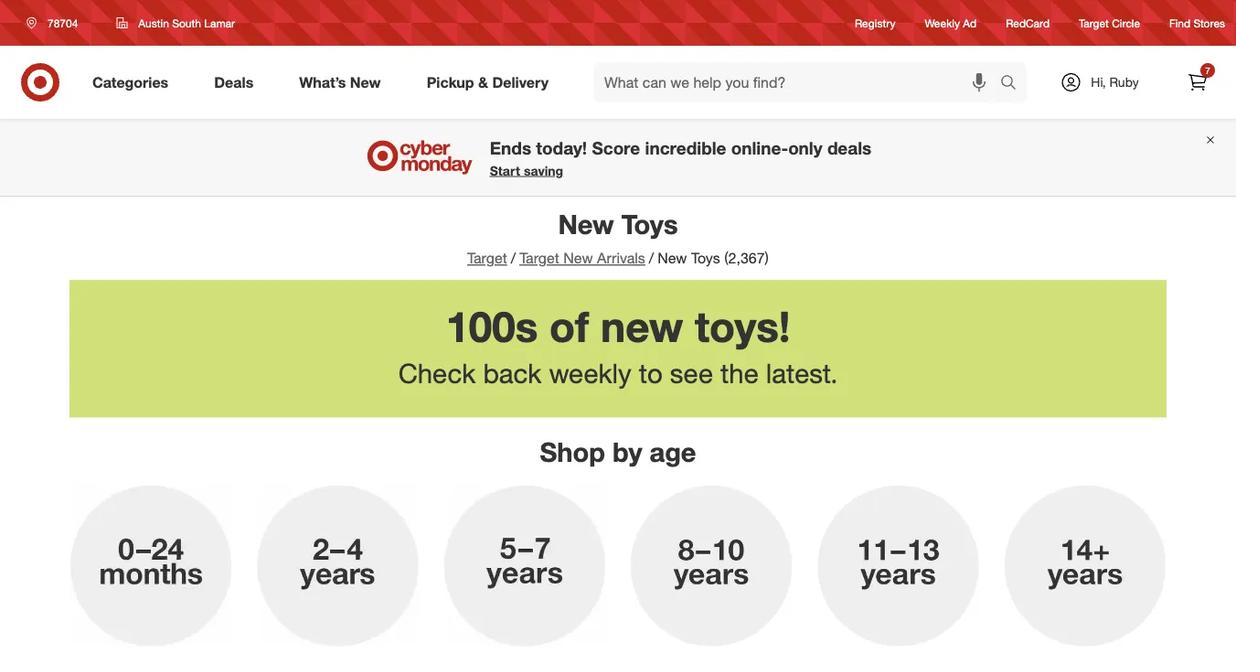 Task type: vqa. For each thing, say whether or not it's contained in the screenshot.
RedCard link at the top right of page
yes



Task type: locate. For each thing, give the bounding box(es) containing it.
target up 100s
[[467, 249, 508, 267]]

back
[[483, 356, 542, 389]]

latest.
[[766, 356, 838, 389]]

0 horizontal spatial toys
[[622, 208, 678, 240]]

0 horizontal spatial /
[[511, 249, 516, 267]]

/ right target link
[[511, 249, 516, 267]]

78704 button
[[15, 6, 97, 39]]

new right what's
[[350, 73, 381, 91]]

toys left (2,367)
[[691, 249, 721, 267]]

deals
[[214, 73, 254, 91]]

categories
[[92, 73, 169, 91]]

circle
[[1112, 16, 1141, 30]]

austin
[[138, 16, 169, 30]]

today!
[[536, 137, 587, 158]]

pickup & delivery link
[[411, 62, 572, 102]]

shop
[[540, 436, 606, 468]]

2 horizontal spatial target
[[1079, 16, 1109, 30]]

100s
[[446, 301, 538, 352]]

target right target link
[[520, 249, 560, 267]]

target inside target circle link
[[1079, 16, 1109, 30]]

1 horizontal spatial toys
[[691, 249, 721, 267]]

the
[[721, 356, 759, 389]]

arrivals
[[597, 249, 646, 267]]

/ right 'arrivals'
[[649, 249, 654, 267]]

weekly
[[549, 356, 632, 389]]

check
[[398, 356, 476, 389]]

pickup & delivery
[[427, 73, 549, 91]]

ends today! score incredible online-only deals start saving
[[490, 137, 872, 179]]

toys up 'arrivals'
[[622, 208, 678, 240]]

austin south lamar
[[138, 16, 235, 30]]

target
[[1079, 16, 1109, 30], [467, 249, 508, 267], [520, 249, 560, 267]]

find stores link
[[1170, 15, 1226, 31]]

new right 'arrivals'
[[658, 249, 687, 267]]

0 horizontal spatial target
[[467, 249, 508, 267]]

start
[[490, 163, 521, 179]]

redcard link
[[1006, 15, 1050, 31]]

search
[[992, 75, 1036, 93]]

online-
[[732, 137, 789, 158]]

1 vertical spatial toys
[[691, 249, 721, 267]]

what's new
[[299, 73, 381, 91]]

100s of new toys! check back weekly to see the latest.
[[398, 301, 838, 389]]

ruby
[[1110, 74, 1139, 90]]

find stores
[[1170, 16, 1226, 30]]

registry
[[855, 16, 896, 30]]

cyber monday target deals image
[[365, 135, 475, 179]]

/
[[511, 249, 516, 267], [649, 249, 654, 267]]

new
[[350, 73, 381, 91], [558, 208, 614, 240], [564, 249, 593, 267], [658, 249, 687, 267]]

new
[[601, 301, 684, 352]]

delivery
[[492, 73, 549, 91]]

1 horizontal spatial /
[[649, 249, 654, 267]]

toys
[[622, 208, 678, 240], [691, 249, 721, 267]]

2 / from the left
[[649, 249, 654, 267]]

see
[[670, 356, 713, 389]]

target left circle
[[1079, 16, 1109, 30]]

1 / from the left
[[511, 249, 516, 267]]

weekly ad link
[[925, 15, 977, 31]]



Task type: describe. For each thing, give the bounding box(es) containing it.
saving
[[524, 163, 564, 179]]

What can we help you find? suggestions appear below search field
[[594, 62, 1005, 102]]

only
[[789, 137, 823, 158]]

new left 'arrivals'
[[564, 249, 593, 267]]

hi, ruby
[[1092, 74, 1139, 90]]

age
[[650, 436, 697, 468]]

incredible
[[645, 137, 727, 158]]

categories link
[[77, 62, 191, 102]]

what's
[[299, 73, 346, 91]]

ends
[[490, 137, 532, 158]]

target circle
[[1079, 16, 1141, 30]]

target link
[[467, 249, 508, 267]]

ad
[[963, 16, 977, 30]]

redcard
[[1006, 16, 1050, 30]]

new up target new arrivals link
[[558, 208, 614, 240]]

new toys target / target new arrivals / new toys (2,367)
[[467, 208, 769, 267]]

shop by age
[[540, 436, 697, 468]]

0 vertical spatial toys
[[622, 208, 678, 240]]

weekly
[[925, 16, 960, 30]]

7 link
[[1178, 62, 1218, 102]]

search button
[[992, 62, 1036, 106]]

find
[[1170, 16, 1191, 30]]

target new arrivals link
[[520, 249, 646, 267]]

deals
[[828, 137, 872, 158]]

1 horizontal spatial target
[[520, 249, 560, 267]]

hi,
[[1092, 74, 1106, 90]]

toys!
[[695, 301, 791, 352]]

lamar
[[204, 16, 235, 30]]

stores
[[1194, 16, 1226, 30]]

to
[[639, 356, 663, 389]]

by
[[613, 436, 643, 468]]

pickup
[[427, 73, 474, 91]]

score
[[592, 137, 641, 158]]

target circle link
[[1079, 15, 1141, 31]]

7
[[1206, 64, 1211, 76]]

deals link
[[199, 62, 276, 102]]

south
[[172, 16, 201, 30]]

78704
[[48, 16, 78, 30]]

registry link
[[855, 15, 896, 31]]

weekly ad
[[925, 16, 977, 30]]

what's new link
[[284, 62, 404, 102]]

&
[[478, 73, 488, 91]]

(2,367)
[[725, 249, 769, 267]]

of
[[550, 301, 589, 352]]

austin south lamar button
[[105, 6, 247, 39]]



